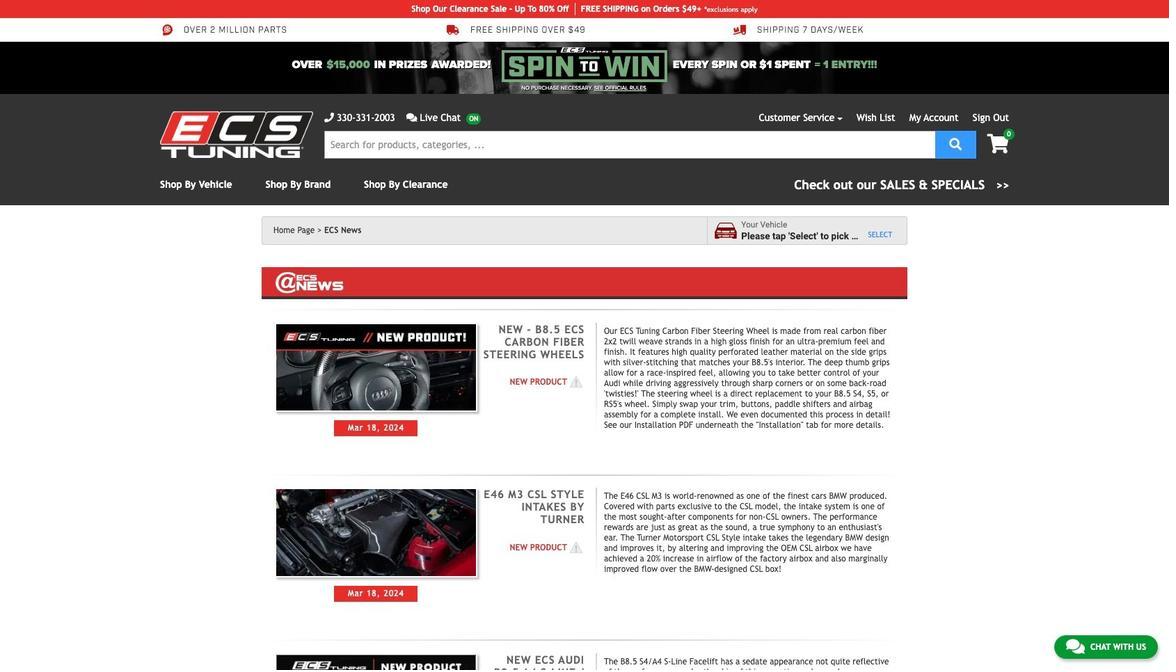 Task type: vqa. For each thing, say whether or not it's contained in the screenshot.
'New ECS Audi B8.5 A4 S-line / S4 Gloss Black Exterior' image
yes



Task type: locate. For each thing, give the bounding box(es) containing it.
0 vertical spatial 4 image
[[567, 376, 585, 390]]

2 4 image from the top
[[567, 541, 585, 555]]

ecs tuning image
[[160, 111, 313, 158]]

1 4 image from the top
[[567, 376, 585, 390]]

4 image
[[567, 376, 585, 390], [567, 541, 585, 555]]

4 image for "new - b8.5 ecs carbon fiber steering wheels" image at the left
[[567, 376, 585, 390]]

1 vertical spatial 4 image
[[567, 541, 585, 555]]

Search text field
[[324, 131, 936, 159]]

phone image
[[324, 113, 334, 123]]

comments image
[[406, 113, 417, 123]]

ecs tuning 'spin to win' contest logo image
[[502, 47, 668, 82]]



Task type: describe. For each thing, give the bounding box(es) containing it.
new ecs audi b8.5 a4 s-line / s4 gloss black exterior image
[[275, 654, 478, 671]]

comments image
[[1067, 638, 1085, 655]]

e46 m3 csl style intakes by turner image
[[275, 488, 478, 578]]

search image
[[950, 138, 962, 150]]

shopping cart image
[[988, 134, 1010, 154]]

new - b8.5 ecs carbon fiber steering wheels image
[[275, 323, 478, 412]]

4 image for e46 m3 csl style intakes by turner image
[[567, 541, 585, 555]]



